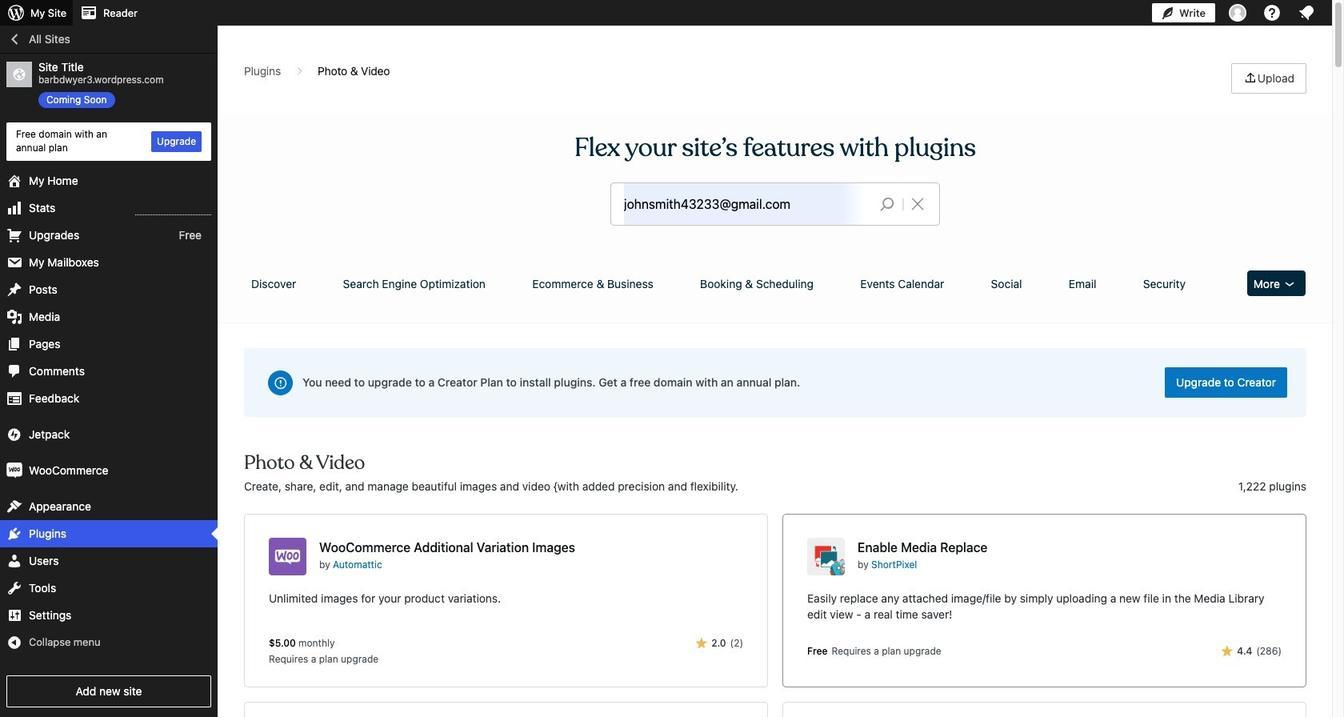 Task type: describe. For each thing, give the bounding box(es) containing it.
close search image
[[898, 194, 938, 214]]

2 img image from the top
[[6, 462, 22, 478]]

manage your notifications image
[[1297, 3, 1316, 22]]

help image
[[1263, 3, 1282, 22]]

my profile image
[[1229, 4, 1247, 22]]

1 plugin icon image from the left
[[269, 538, 306, 575]]



Task type: locate. For each thing, give the bounding box(es) containing it.
1 vertical spatial img image
[[6, 462, 22, 478]]

img image
[[6, 426, 22, 442], [6, 462, 22, 478]]

2 plugin icon image from the left
[[807, 538, 845, 575]]

0 horizontal spatial plugin icon image
[[269, 538, 306, 575]]

None search field
[[611, 183, 940, 225]]

plugin icon image
[[269, 538, 306, 575], [807, 538, 845, 575]]

1 img image from the top
[[6, 426, 22, 442]]

main content
[[238, 63, 1312, 717]]

highest hourly views 0 image
[[135, 205, 211, 215]]

0 vertical spatial img image
[[6, 426, 22, 442]]

1 horizontal spatial plugin icon image
[[807, 538, 845, 575]]



Task type: vqa. For each thing, say whether or not it's contained in the screenshot.
Main Content
yes



